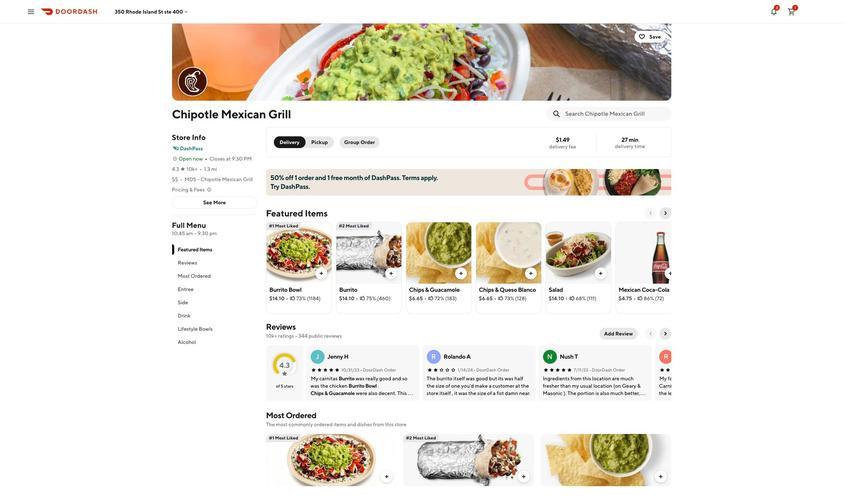 Task type: vqa. For each thing, say whether or not it's contained in the screenshot.
1 items, open Order Cart 'icon'
yes



Task type: locate. For each thing, give the bounding box(es) containing it.
1 add item to cart image from the left
[[318, 271, 324, 277]]

1 vertical spatial burrito bowl image
[[266, 434, 397, 487]]

add item to cart image
[[388, 271, 394, 277], [528, 271, 534, 277], [384, 474, 390, 480], [521, 474, 527, 480], [658, 474, 664, 480]]

add item to cart image for chips & guacamole image to the bottom
[[658, 474, 664, 480]]

None radio
[[301, 136, 334, 148]]

burrito bowl image
[[266, 222, 332, 284], [266, 434, 397, 487]]

heading
[[266, 207, 328, 219]]

2 add item to cart image from the left
[[458, 271, 464, 277]]

1 vertical spatial burrito image
[[403, 434, 534, 487]]

chips & guacamole image
[[406, 222, 471, 284], [540, 434, 671, 487]]

previous button of carousel image
[[648, 210, 654, 216]]

chipotle mexican grill image
[[172, 24, 671, 101], [179, 68, 206, 96]]

add item to cart image for chips & queso blanco image on the right
[[528, 271, 534, 277]]

mexican coca-cola image
[[616, 222, 681, 284]]

None radio
[[274, 136, 305, 148]]

0 horizontal spatial chips & guacamole image
[[406, 222, 471, 284]]

next image
[[662, 331, 668, 337]]

3 add item to cart image from the left
[[598, 271, 604, 277]]

open menu image
[[26, 7, 35, 16]]

add item to cart image for mexican coca-cola image
[[668, 271, 674, 277]]

previous image
[[648, 331, 654, 337]]

0 horizontal spatial burrito image
[[336, 222, 401, 284]]

add item to cart image for topmost burrito bowl image
[[318, 271, 324, 277]]

0 vertical spatial burrito bowl image
[[266, 222, 332, 284]]

order methods option group
[[274, 136, 334, 148]]

1 vertical spatial chips & guacamole image
[[540, 434, 671, 487]]

add item to cart image
[[318, 271, 324, 277], [458, 271, 464, 277], [598, 271, 604, 277], [668, 271, 674, 277]]

burrito image
[[336, 222, 401, 284], [403, 434, 534, 487]]

1 horizontal spatial chips & guacamole image
[[540, 434, 671, 487]]

4 add item to cart image from the left
[[668, 271, 674, 277]]



Task type: describe. For each thing, give the bounding box(es) containing it.
Item Search search field
[[565, 110, 665, 118]]

add item to cart image for the topmost burrito image
[[388, 271, 394, 277]]

add item to cart image for salad image
[[598, 271, 604, 277]]

1 horizontal spatial burrito image
[[403, 434, 534, 487]]

0 vertical spatial burrito image
[[336, 222, 401, 284]]

next button of carousel image
[[662, 210, 668, 216]]

add item to cart image for the bottommost burrito bowl image
[[384, 474, 390, 480]]

chips & queso blanco image
[[476, 222, 541, 284]]

0 vertical spatial chips & guacamole image
[[406, 222, 471, 284]]

add item to cart image for rightmost burrito image
[[521, 474, 527, 480]]

salad image
[[546, 222, 611, 284]]

add item to cart image for the topmost chips & guacamole image
[[458, 271, 464, 277]]

1 items, open order cart image
[[787, 7, 796, 16]]

notification bell image
[[770, 7, 779, 16]]



